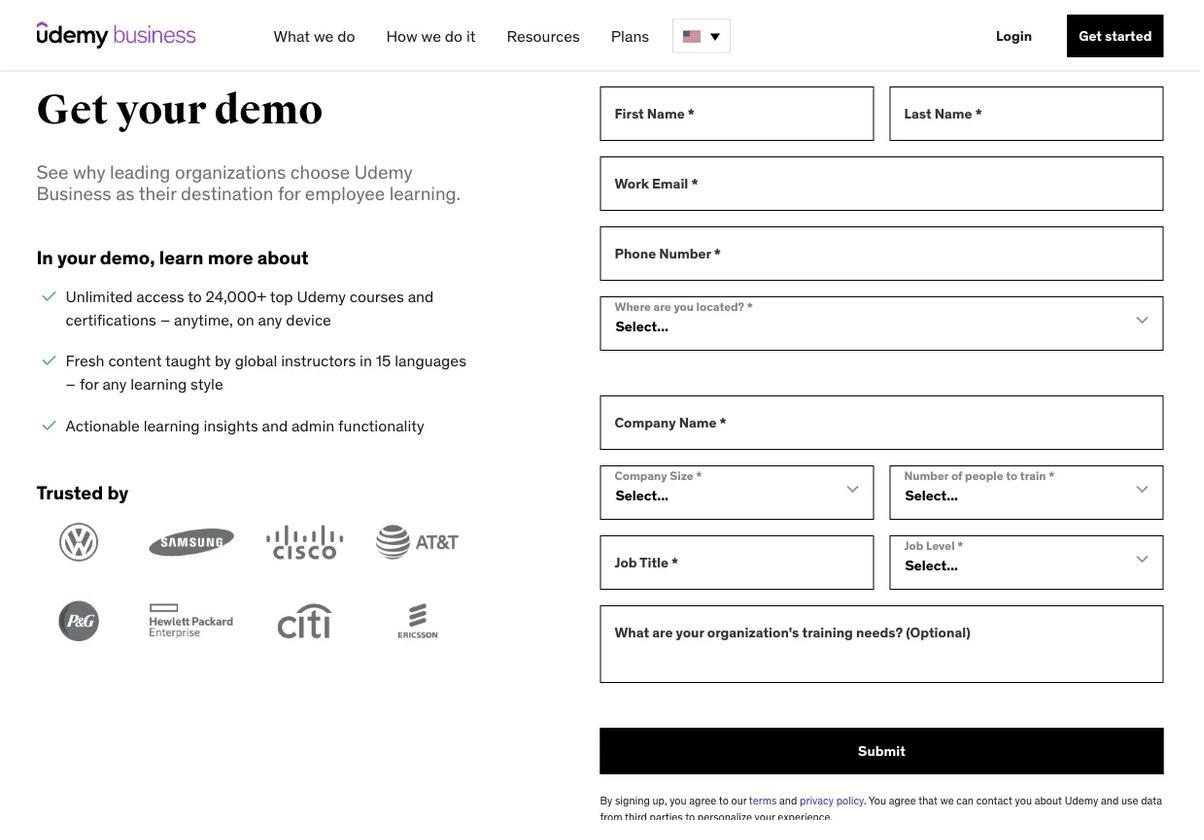 Task type: describe. For each thing, give the bounding box(es) containing it.
get for get your demo
[[36, 84, 108, 135]]

unlimited
[[66, 286, 133, 306]]

instructors
[[281, 351, 356, 371]]

First Name * text field
[[600, 86, 875, 141]]

are for where
[[654, 299, 672, 314]]

taught
[[165, 351, 211, 371]]

job for job title *
[[615, 554, 637, 571]]

employee
[[305, 182, 385, 205]]

in
[[360, 351, 372, 371]]

level
[[927, 538, 955, 554]]

to left train
[[1006, 468, 1018, 484]]

* for company name *
[[720, 414, 727, 431]]

plans
[[611, 26, 650, 46]]

destination
[[181, 182, 274, 205]]

get your demo
[[36, 84, 323, 135]]

email
[[652, 175, 689, 192]]

* for first name *
[[688, 105, 695, 122]]

1 vertical spatial learning
[[144, 416, 200, 436]]

anytime,
[[174, 310, 233, 330]]

name for last
[[935, 105, 973, 122]]

functionality
[[338, 416, 425, 436]]

what we do button
[[266, 18, 363, 53]]

our
[[732, 794, 747, 808]]

and left admin
[[262, 416, 288, 436]]

submit
[[859, 742, 906, 760]]

top
[[270, 286, 293, 306]]

see
[[36, 160, 68, 183]]

24,000+
[[206, 286, 267, 306]]

use
[[1122, 794, 1139, 808]]

and up experience.
[[780, 794, 798, 808]]

for for unlimited access to 24,000+ top udemy courses and certifications – anytime, on any device
[[80, 374, 99, 394]]

work email *
[[615, 175, 699, 192]]

insights
[[204, 416, 258, 436]]

actionable
[[66, 416, 140, 436]]

– for anytime,
[[160, 310, 170, 330]]

cisco logo image
[[262, 522, 347, 563]]

leading
[[110, 160, 171, 183]]

any inside unlimited access to 24,000+ top udemy courses and certifications – anytime, on any device
[[258, 310, 282, 330]]

* for phone number *
[[714, 245, 721, 262]]

and inside . you agree that we can contact you about udemy and use data from third parties to personalize your experience.
[[1102, 794, 1119, 808]]

terms
[[749, 794, 777, 808]]

trusted by
[[36, 481, 129, 504]]

1 horizontal spatial number
[[905, 468, 949, 484]]

as
[[116, 182, 135, 205]]

to inside unlimited access to 24,000+ top udemy courses and certifications – anytime, on any device
[[188, 286, 202, 306]]

training
[[803, 624, 854, 641]]

learning inside the fresh content taught by global instructors in 15 languages – for any learning style
[[131, 374, 187, 394]]

* for work email *
[[692, 175, 699, 192]]

phone number *
[[615, 245, 721, 262]]

that
[[919, 794, 938, 808]]

* for job title *
[[672, 554, 679, 571]]

learning.
[[390, 182, 461, 205]]

actionable learning insights and admin functionality
[[66, 416, 425, 436]]

how we do it button
[[379, 18, 484, 53]]

personalize
[[698, 810, 752, 821]]

organizations
[[175, 160, 286, 183]]

size
[[670, 468, 694, 484]]

in your demo, learn more about
[[36, 246, 309, 269]]

company size *
[[615, 468, 702, 484]]

privacy
[[800, 794, 834, 808]]

organization's
[[708, 624, 800, 641]]

menu navigation
[[258, 0, 1164, 72]]

it
[[467, 26, 476, 46]]

in
[[36, 246, 53, 269]]

data
[[1142, 794, 1163, 808]]

* for company size *
[[696, 468, 702, 484]]

more
[[208, 246, 253, 269]]

resources
[[507, 26, 580, 46]]

where are you located? *
[[615, 299, 753, 314]]

get started
[[1079, 27, 1153, 45]]

company for company size *
[[615, 468, 668, 484]]

Job Title * text field
[[600, 536, 875, 590]]

udemy for learning.
[[355, 160, 413, 183]]

volkswagen logo image
[[36, 522, 122, 563]]

.
[[864, 794, 867, 808]]

hewlett packard enterprise logo image
[[149, 601, 234, 642]]

privacy policy link
[[800, 794, 864, 808]]

citi logo image
[[262, 601, 347, 642]]

device
[[286, 310, 331, 330]]

agree inside . you agree that we can contact you about udemy and use data from third parties to personalize your experience.
[[889, 794, 917, 808]]

you right up, at the right bottom of the page
[[670, 794, 687, 808]]

Work Email * email field
[[600, 156, 1164, 211]]

login button
[[985, 15, 1044, 57]]

you left the 'located?'
[[674, 299, 694, 314]]

how we do it
[[386, 26, 476, 46]]

0 horizontal spatial by
[[107, 481, 129, 504]]

udemy for any
[[297, 286, 346, 306]]

we for what
[[314, 26, 334, 46]]

udemy inside . you agree that we can contact you about udemy and use data from third parties to personalize your experience.
[[1065, 794, 1099, 808]]

from
[[600, 810, 623, 821]]

demo,
[[100, 246, 155, 269]]

at&t logo image
[[375, 523, 460, 563]]

policy
[[837, 794, 864, 808]]

certifications
[[66, 310, 156, 330]]

languages
[[395, 351, 467, 371]]

do for how we do it
[[445, 26, 463, 46]]

phone
[[615, 245, 656, 262]]

signing
[[615, 794, 650, 808]]

train
[[1021, 468, 1047, 484]]

what for what we do
[[274, 26, 310, 46]]

located?
[[697, 299, 745, 314]]

your left the organization's
[[676, 624, 705, 641]]

Last Name * text field
[[890, 86, 1164, 141]]



Task type: locate. For each thing, give the bounding box(es) containing it.
company
[[615, 414, 676, 431], [615, 468, 668, 484]]

are right where
[[654, 299, 672, 314]]

0 vertical spatial learning
[[131, 374, 187, 394]]

global
[[235, 351, 277, 371]]

2 horizontal spatial we
[[941, 794, 954, 808]]

1 company from the top
[[615, 414, 676, 431]]

do
[[338, 26, 355, 46], [445, 26, 463, 46]]

learning down style
[[144, 416, 200, 436]]

0 horizontal spatial job
[[615, 554, 637, 571]]

*
[[688, 105, 695, 122], [976, 105, 983, 122], [692, 175, 699, 192], [714, 245, 721, 262], [747, 299, 753, 314], [720, 414, 727, 431], [696, 468, 702, 484], [1049, 468, 1055, 484], [958, 538, 964, 554], [672, 554, 679, 571]]

courses
[[350, 286, 404, 306]]

fresh
[[66, 351, 105, 371]]

0 vertical spatial are
[[654, 299, 672, 314]]

0 horizontal spatial number
[[659, 245, 711, 262]]

– inside unlimited access to 24,000+ top udemy courses and certifications – anytime, on any device
[[160, 310, 170, 330]]

what inside popup button
[[274, 26, 310, 46]]

1 horizontal spatial agree
[[889, 794, 917, 808]]

submit button
[[600, 728, 1164, 775]]

udemy right choose
[[355, 160, 413, 183]]

0 vertical spatial by
[[215, 351, 231, 371]]

what up demo
[[274, 26, 310, 46]]

name
[[647, 105, 685, 122], [935, 105, 973, 122], [679, 414, 717, 431]]

1 horizontal spatial by
[[215, 351, 231, 371]]

are down title
[[653, 624, 673, 641]]

0 vertical spatial what
[[274, 26, 310, 46]]

0 horizontal spatial for
[[80, 374, 99, 394]]

0 horizontal spatial –
[[66, 374, 76, 394]]

0 horizontal spatial what
[[274, 26, 310, 46]]

get inside menu navigation
[[1079, 27, 1102, 45]]

fresh content taught by global instructors in 15 languages – for any learning style
[[66, 351, 467, 394]]

you right contact
[[1016, 794, 1033, 808]]

1 horizontal spatial we
[[422, 26, 441, 46]]

udemy inside see why leading organizations choose udemy business as their destination for employee learning.
[[355, 160, 413, 183]]

1 vertical spatial udemy
[[297, 286, 346, 306]]

and right courses
[[408, 286, 434, 306]]

to inside . you agree that we can contact you about udemy and use data from third parties to personalize your experience.
[[686, 810, 695, 821]]

company name *
[[615, 414, 727, 431]]

udemy business image
[[36, 21, 196, 49]]

1 horizontal spatial get
[[1079, 27, 1102, 45]]

1 horizontal spatial for
[[278, 182, 301, 205]]

0 vertical spatial –
[[160, 310, 170, 330]]

we right how
[[422, 26, 441, 46]]

2 vertical spatial udemy
[[1065, 794, 1099, 808]]

do inside popup button
[[338, 26, 355, 46]]

0 vertical spatial for
[[278, 182, 301, 205]]

Company Name * text field
[[600, 396, 1164, 450]]

do left how
[[338, 26, 355, 46]]

0 horizontal spatial any
[[102, 374, 127, 394]]

any down content
[[102, 374, 127, 394]]

what for what are your organization's training needs? (optional)
[[615, 624, 650, 641]]

business
[[36, 182, 111, 205]]

learning
[[131, 374, 187, 394], [144, 416, 200, 436]]

Phone Number * telephone field
[[600, 226, 1164, 281]]

2 horizontal spatial udemy
[[1065, 794, 1099, 808]]

see why leading organizations choose udemy business as their destination for employee learning.
[[36, 160, 461, 205]]

by
[[215, 351, 231, 371], [107, 481, 129, 504]]

company for company name *
[[615, 414, 676, 431]]

company left size
[[615, 468, 668, 484]]

agree
[[690, 794, 717, 808], [889, 794, 917, 808]]

samsung logo image
[[149, 522, 234, 563]]

0 vertical spatial about
[[257, 246, 309, 269]]

0 horizontal spatial do
[[338, 26, 355, 46]]

15
[[376, 351, 391, 371]]

0 vertical spatial udemy
[[355, 160, 413, 183]]

about up top
[[257, 246, 309, 269]]

to up anytime,
[[188, 286, 202, 306]]

get up why
[[36, 84, 108, 135]]

up,
[[653, 794, 667, 808]]

are for what
[[653, 624, 673, 641]]

for for get your demo
[[278, 182, 301, 205]]

name for company
[[679, 414, 717, 431]]

about right contact
[[1035, 794, 1063, 808]]

your up leading
[[116, 84, 207, 135]]

0 horizontal spatial about
[[257, 246, 309, 269]]

job title *
[[615, 554, 679, 571]]

udemy up device on the top of the page
[[297, 286, 346, 306]]

name up size
[[679, 414, 717, 431]]

learn
[[159, 246, 204, 269]]

1 horizontal spatial any
[[258, 310, 282, 330]]

number left of
[[905, 468, 949, 484]]

we
[[314, 26, 334, 46], [422, 26, 441, 46], [941, 794, 954, 808]]

do for what we do
[[338, 26, 355, 46]]

get left started
[[1079, 27, 1102, 45]]

1 agree from the left
[[690, 794, 717, 808]]

trusted
[[36, 481, 103, 504]]

what
[[274, 26, 310, 46], [615, 624, 650, 641]]

what we do
[[274, 26, 355, 46]]

company up "company size *"
[[615, 414, 676, 431]]

by up style
[[215, 351, 231, 371]]

agree right you
[[889, 794, 917, 808]]

choose
[[290, 160, 350, 183]]

1 horizontal spatial –
[[160, 310, 170, 330]]

by
[[600, 794, 613, 808]]

experience.
[[778, 810, 833, 821]]

resources button
[[499, 18, 588, 53]]

1 vertical spatial about
[[1035, 794, 1063, 808]]

are
[[654, 299, 672, 314], [653, 624, 673, 641]]

name right first
[[647, 105, 685, 122]]

for
[[278, 182, 301, 205], [80, 374, 99, 394]]

2 agree from the left
[[889, 794, 917, 808]]

– down fresh
[[66, 374, 76, 394]]

how
[[386, 26, 418, 46]]

we for how
[[422, 26, 441, 46]]

number
[[659, 245, 711, 262], [905, 468, 949, 484]]

job for job level *
[[905, 538, 924, 554]]

about inside . you agree that we can contact you about udemy and use data from third parties to personalize your experience.
[[1035, 794, 1063, 808]]

can
[[957, 794, 974, 808]]

you
[[869, 794, 887, 808]]

1 vertical spatial by
[[107, 481, 129, 504]]

1 vertical spatial –
[[66, 374, 76, 394]]

1 horizontal spatial do
[[445, 26, 463, 46]]

we left how
[[314, 26, 334, 46]]

and inside unlimited access to 24,000+ top udemy courses and certifications – anytime, on any device
[[408, 286, 434, 306]]

job level *
[[905, 538, 964, 554]]

you inside . you agree that we can contact you about udemy and use data from third parties to personalize your experience.
[[1016, 794, 1033, 808]]

– for for
[[66, 374, 76, 394]]

title
[[640, 554, 669, 571]]

udemy inside unlimited access to 24,000+ top udemy courses and certifications – anytime, on any device
[[297, 286, 346, 306]]

started
[[1105, 27, 1153, 45]]

get started link
[[1068, 15, 1164, 57]]

people
[[966, 468, 1004, 484]]

to
[[188, 286, 202, 306], [1006, 468, 1018, 484], [719, 794, 729, 808], [686, 810, 695, 821]]

plans button
[[604, 18, 657, 53]]

what are your organization's training needs? (optional)
[[615, 624, 971, 641]]

your down terms
[[755, 810, 776, 821]]

your
[[116, 84, 207, 135], [57, 246, 96, 269], [676, 624, 705, 641], [755, 810, 776, 821]]

your right in
[[57, 246, 96, 269]]

do left the it
[[445, 26, 463, 46]]

udemy left use
[[1065, 794, 1099, 808]]

access
[[136, 286, 184, 306]]

by signing up, you agree to our terms and privacy policy
[[600, 794, 864, 808]]

ericsson logo image
[[375, 601, 460, 641]]

for inside the fresh content taught by global instructors in 15 languages – for any learning style
[[80, 374, 99, 394]]

first
[[615, 105, 644, 122]]

1 vertical spatial any
[[102, 374, 127, 394]]

get for get started
[[1079, 27, 1102, 45]]

. you agree that we can contact you about udemy and use data from third parties to personalize your experience.
[[600, 794, 1163, 821]]

0 vertical spatial get
[[1079, 27, 1102, 45]]

do inside popup button
[[445, 26, 463, 46]]

why
[[73, 160, 106, 183]]

on
[[237, 310, 254, 330]]

1 horizontal spatial what
[[615, 624, 650, 641]]

* for job level *
[[958, 538, 964, 554]]

terms link
[[749, 794, 777, 808]]

0 vertical spatial any
[[258, 310, 282, 330]]

2 do from the left
[[445, 26, 463, 46]]

–
[[160, 310, 170, 330], [66, 374, 76, 394]]

1 horizontal spatial about
[[1035, 794, 1063, 808]]

of
[[952, 468, 963, 484]]

2 company from the top
[[615, 468, 668, 484]]

by inside the fresh content taught by global instructors in 15 languages – for any learning style
[[215, 351, 231, 371]]

last
[[905, 105, 932, 122]]

we inside . you agree that we can contact you about udemy and use data from third parties to personalize your experience.
[[941, 794, 954, 808]]

for down fresh
[[80, 374, 99, 394]]

demo
[[214, 84, 323, 135]]

1 do from the left
[[338, 26, 355, 46]]

0 vertical spatial company
[[615, 414, 676, 431]]

0 horizontal spatial we
[[314, 26, 334, 46]]

agree up personalize
[[690, 794, 717, 808]]

last name *
[[905, 105, 983, 122]]

1 vertical spatial get
[[36, 84, 108, 135]]

1 vertical spatial company
[[615, 468, 668, 484]]

– down access
[[160, 310, 170, 330]]

their
[[139, 182, 176, 205]]

third
[[625, 810, 647, 821]]

udemy
[[355, 160, 413, 183], [297, 286, 346, 306], [1065, 794, 1099, 808]]

parties
[[650, 810, 683, 821]]

for left employee
[[278, 182, 301, 205]]

0 horizontal spatial get
[[36, 84, 108, 135]]

1 vertical spatial for
[[80, 374, 99, 394]]

1 horizontal spatial udemy
[[355, 160, 413, 183]]

1 vertical spatial are
[[653, 624, 673, 641]]

to right parties
[[686, 810, 695, 821]]

job left level
[[905, 538, 924, 554]]

p&g logo image
[[36, 601, 122, 642]]

we inside popup button
[[422, 26, 441, 46]]

by right trusted
[[107, 481, 129, 504]]

– inside the fresh content taught by global instructors in 15 languages – for any learning style
[[66, 374, 76, 394]]

name right last at the top
[[935, 105, 973, 122]]

0 horizontal spatial agree
[[690, 794, 717, 808]]

number of people to train *
[[905, 468, 1055, 484]]

you
[[674, 299, 694, 314], [670, 794, 687, 808], [1016, 794, 1033, 808]]

What are your organization's training needs? (Optional) text field
[[600, 606, 1164, 683]]

we left can
[[941, 794, 954, 808]]

1 horizontal spatial job
[[905, 538, 924, 554]]

where
[[615, 299, 651, 314]]

learning down content
[[131, 374, 187, 394]]

content
[[108, 351, 162, 371]]

any
[[258, 310, 282, 330], [102, 374, 127, 394]]

contact
[[977, 794, 1013, 808]]

0 vertical spatial number
[[659, 245, 711, 262]]

job
[[905, 538, 924, 554], [615, 554, 637, 571]]

0 horizontal spatial udemy
[[297, 286, 346, 306]]

we inside popup button
[[314, 26, 334, 46]]

1 vertical spatial number
[[905, 468, 949, 484]]

1 vertical spatial what
[[615, 624, 650, 641]]

any inside the fresh content taught by global instructors in 15 languages – for any learning style
[[102, 374, 127, 394]]

what down job title *
[[615, 624, 650, 641]]

name for first
[[647, 105, 685, 122]]

to up personalize
[[719, 794, 729, 808]]

and left use
[[1102, 794, 1119, 808]]

number right phone
[[659, 245, 711, 262]]

style
[[191, 374, 223, 394]]

your inside . you agree that we can contact you about udemy and use data from third parties to personalize your experience.
[[755, 810, 776, 821]]

(optional)
[[906, 624, 971, 641]]

* for last name *
[[976, 105, 983, 122]]

for inside see why leading organizations choose udemy business as their destination for employee learning.
[[278, 182, 301, 205]]

job left title
[[615, 554, 637, 571]]

any right the on
[[258, 310, 282, 330]]



Task type: vqa. For each thing, say whether or not it's contained in the screenshot.
for inside 'FRESH CONTENT TAUGHT BY GLOBAL INSTRUCTORS IN 15 LANGUAGES – FOR ANY LEARNING STYLE'
yes



